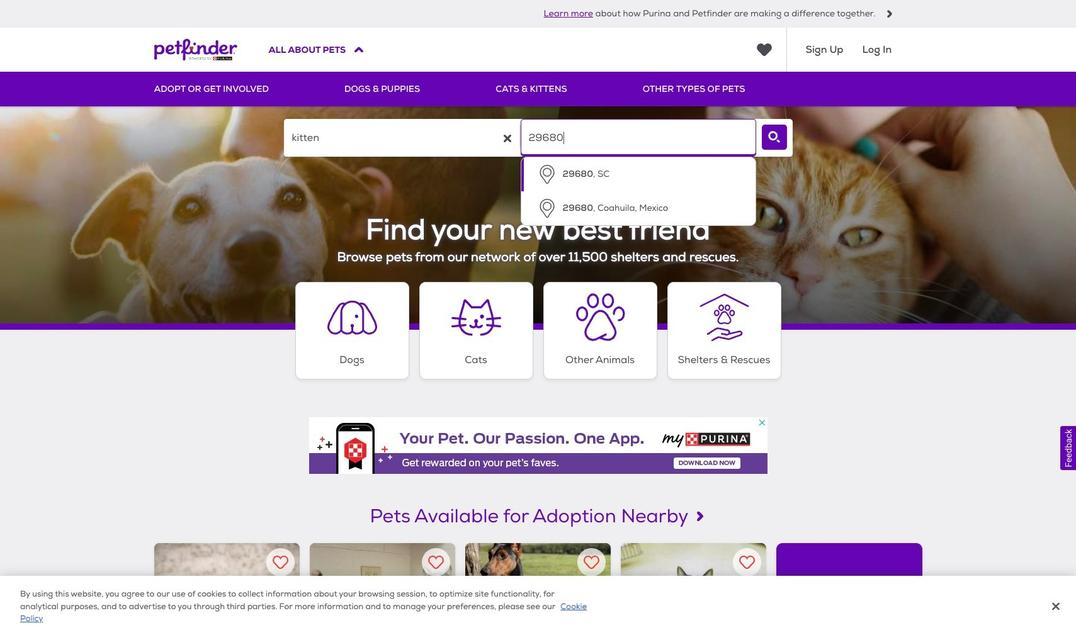 Task type: describe. For each thing, give the bounding box(es) containing it.
favorite michelle image
[[740, 555, 755, 570]]

petfinder logo image
[[154, 28, 237, 72]]

favorite gadget image
[[428, 555, 444, 570]]

Search Terrier, Kitten, etc. text field
[[284, 119, 519, 157]]

favorite sally image
[[584, 555, 600, 570]]

location search suggestions list box
[[521, 157, 756, 226]]

michelle, adoptable, adult female domestic short hair, in social circle, ga. image
[[621, 543, 767, 641]]

bert andrea foster, adoptable, baby male domestic short hair & american bobtail, in social circle, ga. image
[[154, 543, 300, 641]]

gadget, adoptable, adult female domestic short hair, in madison, ga. image
[[310, 543, 455, 641]]



Task type: locate. For each thing, give the bounding box(es) containing it.
sally, adoptable, adult female doberman pinscher, in social circle, ga. image
[[465, 543, 611, 641]]

favorite bert andrea foster image
[[273, 555, 288, 570]]

advertisement element
[[309, 417, 767, 474]]

9c2b2 image
[[886, 10, 893, 18]]

Enter City, State, or ZIP text field
[[521, 119, 756, 157]]

primary element
[[154, 72, 922, 106]]

privacy alert dialog
[[0, 577, 1076, 641]]



Task type: vqa. For each thing, say whether or not it's contained in the screenshot.
Primary ELEMENT
yes



